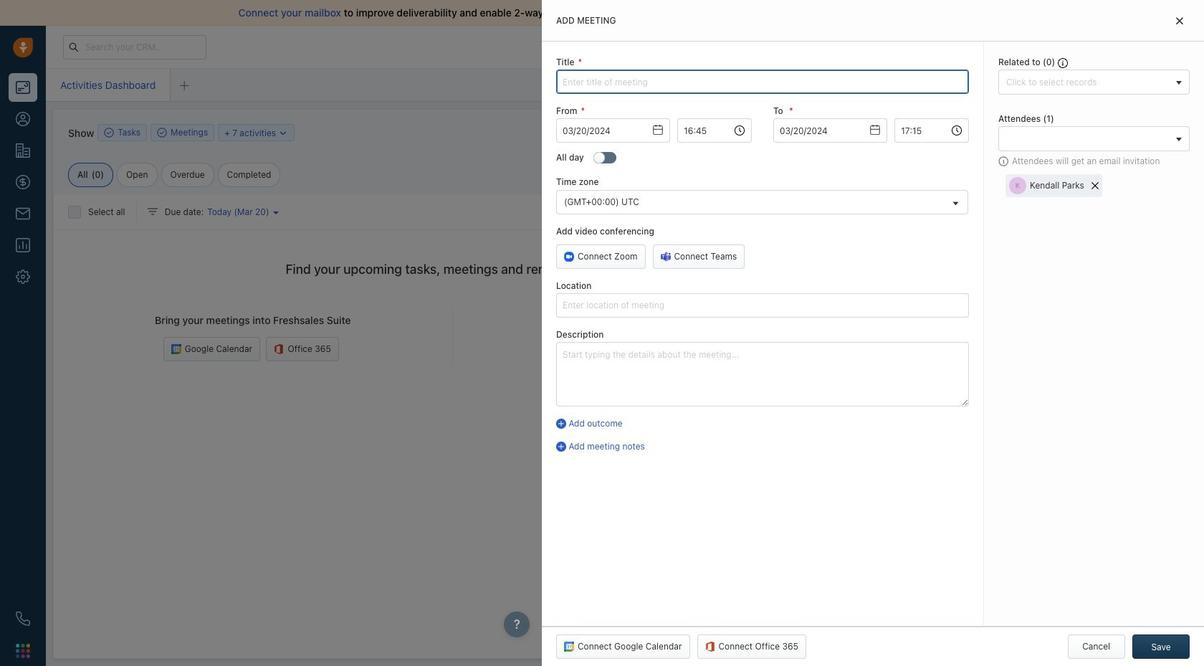 Task type: describe. For each thing, give the bounding box(es) containing it.
Enter title of meeting text field
[[557, 70, 970, 94]]

-- text field
[[557, 119, 671, 143]]

Start typing the details about the meeting... text field
[[557, 342, 970, 407]]

Enter location of meeting text field
[[557, 293, 970, 318]]

freshworks switcher image
[[16, 644, 30, 658]]

down image
[[279, 128, 289, 138]]



Task type: vqa. For each thing, say whether or not it's contained in the screenshot.
L icon
no



Task type: locate. For each thing, give the bounding box(es) containing it.
tab panel
[[542, 0, 1205, 666]]

None search field
[[1003, 131, 1172, 147]]

Click to select records search field
[[1003, 75, 1172, 90]]

Search your CRM... text field
[[63, 35, 207, 59]]

dialog
[[542, 0, 1205, 666]]

None text field
[[895, 119, 970, 143]]

phone element
[[9, 605, 37, 633]]

close image
[[1177, 17, 1184, 25]]

phone image
[[16, 612, 30, 626]]

None text field
[[678, 119, 752, 143]]

-- text field
[[774, 119, 888, 143]]



